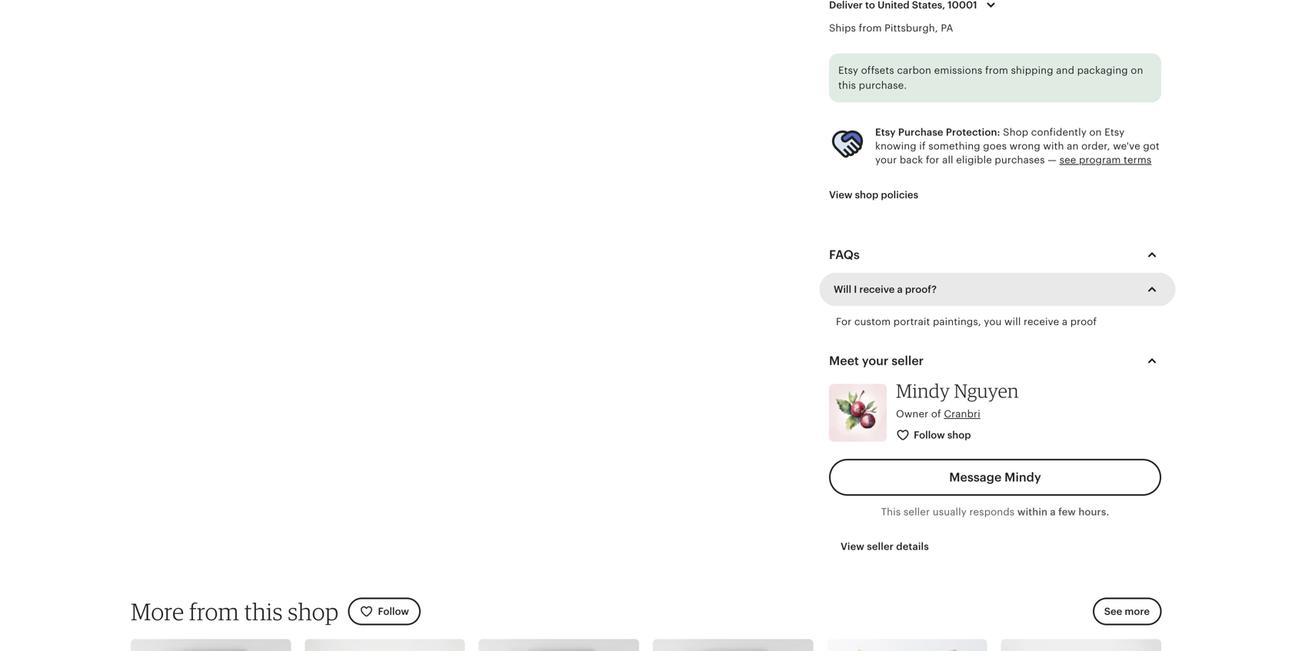 Task type: locate. For each thing, give the bounding box(es) containing it.
shop for follow
[[948, 430, 971, 441]]

we've
[[1114, 140, 1141, 152]]

receive
[[860, 284, 895, 295], [1024, 316, 1060, 328]]

shop down cranbri link on the bottom right of the page
[[948, 430, 971, 441]]

0 vertical spatial view
[[829, 189, 853, 201]]

shop
[[855, 189, 879, 201], [948, 430, 971, 441], [288, 598, 339, 626]]

0 horizontal spatial receive
[[860, 284, 895, 295]]

seller right this
[[904, 507, 930, 518]]

from left shipping
[[986, 65, 1009, 76]]

1 vertical spatial shop
[[948, 430, 971, 441]]

cranbri
[[944, 409, 981, 420]]

0 vertical spatial this
[[839, 80, 856, 91]]

shop for view
[[855, 189, 879, 201]]

view seller details
[[841, 541, 929, 553]]

cranbri link
[[944, 409, 981, 420]]

packaging
[[1078, 65, 1129, 76]]

follow shop button
[[885, 422, 985, 450]]

protection:
[[946, 126, 1001, 138]]

1 vertical spatial this
[[244, 598, 283, 626]]

seller for details
[[867, 541, 894, 553]]

mindy
[[896, 380, 950, 403], [1005, 471, 1042, 485]]

1 horizontal spatial follow
[[914, 430, 945, 441]]

a left proof?
[[898, 284, 903, 295]]

from for more from this shop
[[189, 598, 239, 626]]

mindy up within
[[1005, 471, 1042, 485]]

etsy inside the etsy offsets carbon emissions from shipping and packaging on this purchase.
[[839, 65, 859, 76]]

message mindy button
[[829, 459, 1162, 496]]

this
[[839, 80, 856, 91], [244, 598, 283, 626]]

seller left details
[[867, 541, 894, 553]]

2 horizontal spatial a
[[1063, 316, 1068, 328]]

wedding song lyrics from photo personalized first dance framed print favorite song canvas print 1st anniversary custom wedding gift image
[[653, 640, 814, 652]]

0 vertical spatial your
[[876, 154, 897, 166]]

view inside view shop policies button
[[829, 189, 853, 201]]

1 horizontal spatial from
[[859, 22, 882, 34]]

meet your seller button
[[816, 343, 1176, 380]]

program
[[1080, 154, 1121, 166]]

2 vertical spatial a
[[1051, 507, 1056, 518]]

receive right i
[[860, 284, 895, 295]]

1 horizontal spatial mindy
[[1005, 471, 1042, 485]]

from
[[859, 22, 882, 34], [986, 65, 1009, 76], [189, 598, 239, 626]]

a left few
[[1051, 507, 1056, 518]]

etsy left offsets on the right top
[[839, 65, 859, 76]]

on up order,
[[1090, 126, 1102, 138]]

from up "mini custom watercolor cat portrait, cat memorial, cat loss gift, cat lover gift, pet painting, tiny paintings, miniature painting" image
[[189, 598, 239, 626]]

0 vertical spatial shop
[[855, 189, 879, 201]]

if
[[920, 140, 926, 152]]

a inside 'dropdown button'
[[898, 284, 903, 295]]

0 horizontal spatial from
[[189, 598, 239, 626]]

1 horizontal spatial shop
[[855, 189, 879, 201]]

follow for follow shop
[[914, 430, 945, 441]]

0 vertical spatial on
[[1131, 65, 1144, 76]]

0 horizontal spatial mindy
[[896, 380, 950, 403]]

this inside the etsy offsets carbon emissions from shipping and packaging on this purchase.
[[839, 80, 856, 91]]

within
[[1018, 507, 1048, 518]]

0 vertical spatial follow
[[914, 430, 945, 441]]

1 horizontal spatial on
[[1131, 65, 1144, 76]]

pittsburgh,
[[885, 22, 939, 34]]

terms
[[1124, 154, 1152, 166]]

nguyen
[[954, 380, 1019, 403]]

shop inside button
[[855, 189, 879, 201]]

proof?
[[906, 284, 937, 295]]

0 vertical spatial receive
[[860, 284, 895, 295]]

1 horizontal spatial receive
[[1024, 316, 1060, 328]]

your down knowing
[[876, 154, 897, 166]]

1 vertical spatial from
[[986, 65, 1009, 76]]

2 horizontal spatial from
[[986, 65, 1009, 76]]

2 vertical spatial seller
[[867, 541, 894, 553]]

your right meet
[[862, 355, 889, 368]]

view
[[829, 189, 853, 201], [841, 541, 865, 553]]

on inside the etsy offsets carbon emissions from shipping and packaging on this purchase.
[[1131, 65, 1144, 76]]

etsy up knowing
[[876, 126, 896, 138]]

etsy for etsy purchase protection:
[[876, 126, 896, 138]]

0 horizontal spatial follow
[[378, 606, 409, 618]]

your inside shop confidently on etsy knowing if something goes wrong with an order, we've got your back for all eligible purchases —
[[876, 154, 897, 166]]

from right ships
[[859, 22, 882, 34]]

mindy inside button
[[1005, 471, 1042, 485]]

on
[[1131, 65, 1144, 76], [1090, 126, 1102, 138]]

seller down portrait
[[892, 355, 924, 368]]

ships from pittsburgh, pa
[[829, 22, 954, 34]]

1 horizontal spatial etsy
[[876, 126, 896, 138]]

1 vertical spatial mindy
[[1005, 471, 1042, 485]]

proof
[[1071, 316, 1097, 328]]

follow up custom pet mug, personalized dog mug, personalized pet mugs, custom cat mug, dog dad mug, dog gift, cat gift, dog coffee cup, dog mom mug image
[[378, 606, 409, 618]]

hours.
[[1079, 507, 1110, 518]]

message mindy
[[950, 471, 1042, 485]]

all
[[943, 154, 954, 166]]

faqs
[[829, 248, 860, 262]]

view left policies
[[829, 189, 853, 201]]

2 vertical spatial from
[[189, 598, 239, 626]]

0 vertical spatial a
[[898, 284, 903, 295]]

2 horizontal spatial shop
[[948, 430, 971, 441]]

1 vertical spatial on
[[1090, 126, 1102, 138]]

this left 'purchase.'
[[839, 80, 856, 91]]

—
[[1048, 154, 1057, 166]]

usually
[[933, 507, 967, 518]]

etsy
[[839, 65, 859, 76], [876, 126, 896, 138], [1105, 126, 1125, 138]]

follow button
[[348, 598, 421, 626]]

2 horizontal spatial etsy
[[1105, 126, 1125, 138]]

1 vertical spatial a
[[1063, 316, 1068, 328]]

receive inside 'dropdown button'
[[860, 284, 895, 295]]

purchases
[[995, 154, 1045, 166]]

will
[[834, 284, 852, 295]]

on right packaging at the right top of the page
[[1131, 65, 1144, 76]]

0 vertical spatial from
[[859, 22, 882, 34]]

2 vertical spatial shop
[[288, 598, 339, 626]]

0 vertical spatial mindy
[[896, 380, 950, 403]]

0 horizontal spatial a
[[898, 284, 903, 295]]

view shop policies button
[[818, 181, 930, 209]]

1 horizontal spatial a
[[1051, 507, 1056, 518]]

view for view seller details
[[841, 541, 865, 553]]

responds
[[970, 507, 1015, 518]]

view left details
[[841, 541, 865, 553]]

mindy inside mindy nguyen owner of cranbri
[[896, 380, 950, 403]]

confidently
[[1032, 126, 1087, 138]]

emissions
[[935, 65, 983, 76]]

etsy up we've
[[1105, 126, 1125, 138]]

1 vertical spatial your
[[862, 355, 889, 368]]

a left proof
[[1063, 316, 1068, 328]]

etsy offsets carbon emissions from shipping and packaging on this purchase.
[[839, 65, 1144, 91]]

your
[[876, 154, 897, 166], [862, 355, 889, 368]]

0 vertical spatial seller
[[892, 355, 924, 368]]

i
[[854, 284, 857, 295]]

mindy up owner
[[896, 380, 950, 403]]

view for view shop policies
[[829, 189, 853, 201]]

1 horizontal spatial this
[[839, 80, 856, 91]]

faqs button
[[816, 237, 1176, 274]]

1 vertical spatial follow
[[378, 606, 409, 618]]

0 horizontal spatial etsy
[[839, 65, 859, 76]]

a
[[898, 284, 903, 295], [1063, 316, 1068, 328], [1051, 507, 1056, 518]]

custom home mug, new home mug, house mug housewarming gift, personalized home portrait mug, new home gift, house warming, real estate gift image
[[1002, 640, 1162, 652]]

meet your seller
[[829, 355, 924, 368]]

view inside view seller details link
[[841, 541, 865, 553]]

1 vertical spatial view
[[841, 541, 865, 553]]

more from this shop
[[131, 598, 339, 626]]

for
[[836, 316, 852, 328]]

follow inside button
[[378, 606, 409, 618]]

view shop policies
[[829, 189, 919, 201]]

on inside shop confidently on etsy knowing if something goes wrong with an order, we've got your back for all eligible purchases —
[[1090, 126, 1102, 138]]

shop left follow button
[[288, 598, 339, 626]]

shop inside button
[[948, 430, 971, 441]]

receive right will at the right of page
[[1024, 316, 1060, 328]]

meet
[[829, 355, 859, 368]]

follow inside button
[[914, 430, 945, 441]]

this up "mini custom watercolor cat portrait, cat memorial, cat loss gift, cat lover gift, pet painting, tiny paintings, miniature painting" image
[[244, 598, 283, 626]]

shop left policies
[[855, 189, 879, 201]]

follow down of
[[914, 430, 945, 441]]

offsets
[[862, 65, 895, 76]]

for custom portrait paintings, you will receive a proof
[[836, 316, 1097, 328]]

0 horizontal spatial on
[[1090, 126, 1102, 138]]

mindy nguyen owner of cranbri
[[896, 380, 1019, 420]]

seller
[[892, 355, 924, 368], [904, 507, 930, 518], [867, 541, 894, 553]]

see more link
[[1093, 598, 1162, 626]]

follow
[[914, 430, 945, 441], [378, 606, 409, 618]]

1 vertical spatial seller
[[904, 507, 930, 518]]

got
[[1144, 140, 1160, 152]]

0 horizontal spatial shop
[[288, 598, 339, 626]]



Task type: vqa. For each thing, say whether or not it's contained in the screenshot.
PITTSBURGH,
yes



Task type: describe. For each thing, give the bounding box(es) containing it.
more
[[1125, 606, 1150, 618]]

carbon
[[897, 65, 932, 76]]

custom pet mug, personalized dog mug, personalized pet mugs, custom cat mug, dog dad mug, dog gift, cat gift, dog coffee cup, dog mom mug image
[[305, 640, 465, 652]]

will
[[1005, 316, 1021, 328]]

this seller usually responds within a few hours.
[[881, 507, 1110, 518]]

pa
[[941, 22, 954, 34]]

1 vertical spatial receive
[[1024, 316, 1060, 328]]

more
[[131, 598, 184, 626]]

custom pet pillow, dog pillow from photo, pet memorial, cat pillow, dog portrait pillow, personalized gift pet lover, pet loss gift image
[[827, 640, 988, 652]]

you
[[984, 316, 1002, 328]]

will i receive a proof?
[[834, 284, 937, 295]]

paintings,
[[933, 316, 982, 328]]

with
[[1044, 140, 1065, 152]]

this
[[881, 507, 901, 518]]

see program terms link
[[1060, 154, 1152, 166]]

see
[[1060, 154, 1077, 166]]

few
[[1059, 507, 1077, 518]]

from for ships from pittsburgh, pa
[[859, 22, 882, 34]]

see
[[1105, 606, 1123, 618]]

policies
[[881, 189, 919, 201]]

etsy purchase protection:
[[876, 126, 1001, 138]]

follow shop
[[914, 430, 971, 441]]

an
[[1067, 140, 1079, 152]]

eligible
[[957, 154, 993, 166]]

goes
[[984, 140, 1007, 152]]

and
[[1057, 65, 1075, 76]]

wrong
[[1010, 140, 1041, 152]]

purchase
[[899, 126, 944, 138]]

etsy inside shop confidently on etsy knowing if something goes wrong with an order, we've got your back for all eligible purchases —
[[1105, 126, 1125, 138]]

follow for follow
[[378, 606, 409, 618]]

of
[[932, 409, 942, 420]]

mini custom watercolor cat portrait, cat memorial, cat loss gift, cat lover gift, pet painting, tiny paintings, miniature painting image
[[131, 640, 291, 652]]

owner
[[896, 409, 929, 420]]

seller for usually
[[904, 507, 930, 518]]

something
[[929, 140, 981, 152]]

knowing
[[876, 140, 917, 152]]

shop confidently on etsy knowing if something goes wrong with an order, we've got your back for all eligible purchases —
[[876, 126, 1160, 166]]

portrait
[[894, 316, 931, 328]]

order,
[[1082, 140, 1111, 152]]

from inside the etsy offsets carbon emissions from shipping and packaging on this purchase.
[[986, 65, 1009, 76]]

purchase.
[[859, 80, 907, 91]]

details
[[897, 541, 929, 553]]

message
[[950, 471, 1002, 485]]

custom
[[855, 316, 891, 328]]

back
[[900, 154, 924, 166]]

see program terms
[[1060, 154, 1152, 166]]

shop
[[1004, 126, 1029, 138]]

0 horizontal spatial this
[[244, 598, 283, 626]]

view seller details link
[[829, 533, 941, 561]]

seller inside dropdown button
[[892, 355, 924, 368]]

will i receive a proof? button
[[823, 274, 1173, 306]]

shipping
[[1011, 65, 1054, 76]]

see more
[[1105, 606, 1150, 618]]

custom watercolor house painting print, house painting from photo, house portrait, housewarming gift, first home gift, realtor closing gift image
[[479, 640, 639, 652]]

etsy for etsy offsets carbon emissions from shipping and packaging on this purchase.
[[839, 65, 859, 76]]

mindy nguyen image
[[829, 384, 887, 442]]

for
[[926, 154, 940, 166]]

ships
[[829, 22, 856, 34]]

your inside 'meet your seller' dropdown button
[[862, 355, 889, 368]]



